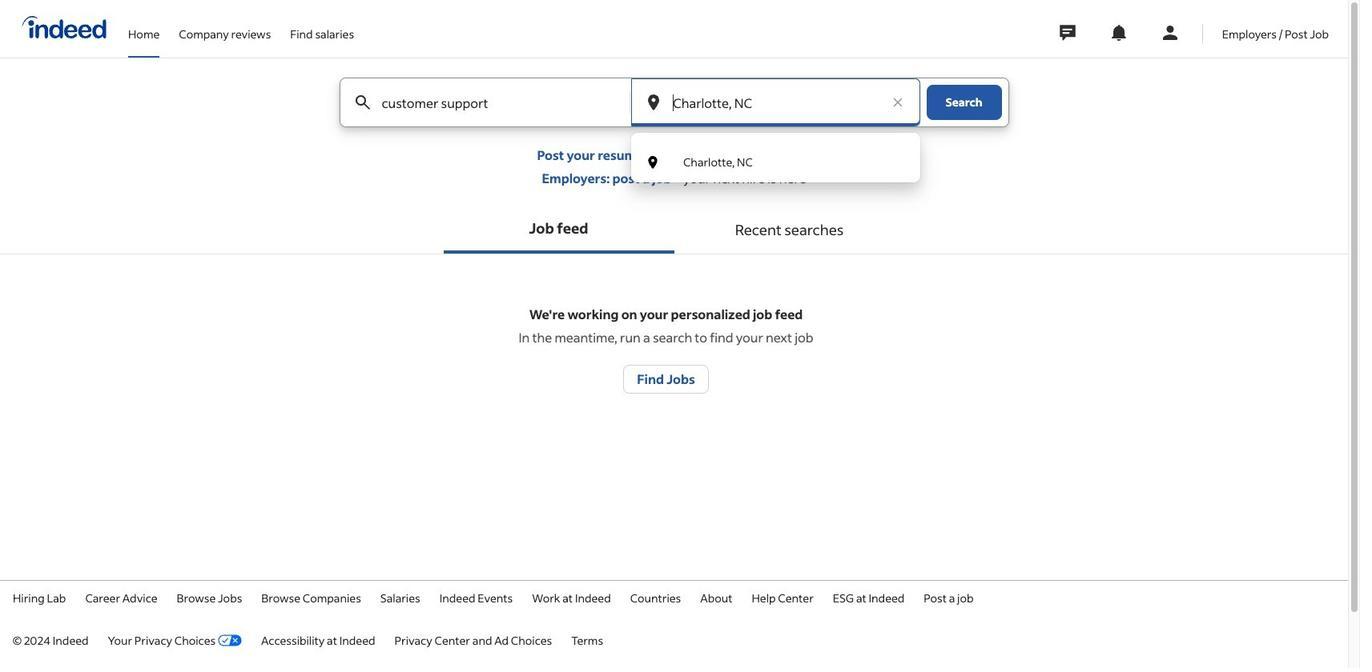 Task type: describe. For each thing, give the bounding box(es) containing it.
Edit location text field
[[670, 78, 882, 127]]

notifications unread count 0 image
[[1109, 23, 1128, 42]]

account image
[[1160, 23, 1180, 42]]



Task type: locate. For each thing, give the bounding box(es) containing it.
messages unread count 0 image
[[1057, 17, 1078, 49]]

search: Job title, keywords, or company text field
[[378, 78, 603, 127]]

main content
[[0, 78, 1348, 436]]

tab list
[[0, 206, 1348, 255]]

None search field
[[326, 78, 1022, 183]]

clear location input image
[[890, 95, 906, 111]]



Task type: vqa. For each thing, say whether or not it's contained in the screenshot.
Clear what input icon
no



